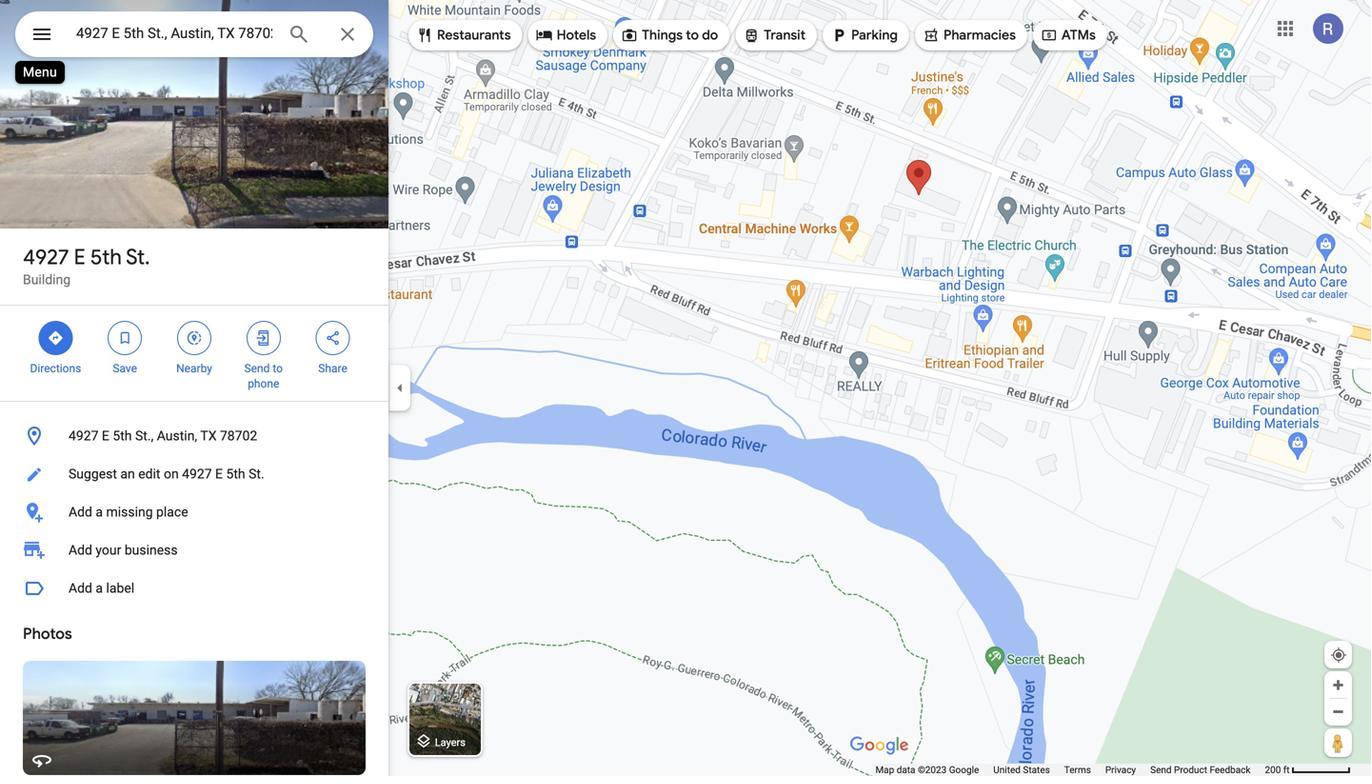 Task type: vqa. For each thing, say whether or not it's contained in the screenshot.


Task type: describe. For each thing, give the bounding box(es) containing it.
pharmacies
[[944, 27, 1016, 44]]

5th for st.,
[[113, 428, 132, 444]]

parking
[[851, 27, 898, 44]]

a for label
[[96, 580, 103, 596]]

send product feedback
[[1150, 764, 1251, 776]]

send to phone
[[244, 362, 283, 390]]

ft
[[1283, 764, 1290, 776]]

your
[[96, 542, 121, 558]]

4927 E 5th St., Austin, TX 78702 field
[[15, 11, 373, 57]]

st. inside button
[[249, 466, 264, 482]]

4927 for st.
[[23, 244, 69, 270]]

200
[[1265, 764, 1281, 776]]

©2023
[[918, 764, 947, 776]]

4927 e 5th st. building
[[23, 244, 150, 288]]


[[186, 328, 203, 349]]

add a missing place
[[69, 504, 188, 520]]

add a label button
[[0, 569, 389, 608]]

google
[[949, 764, 979, 776]]

to inside  things to do
[[686, 27, 699, 44]]

layers
[[435, 736, 466, 748]]

business
[[125, 542, 178, 558]]

 button
[[15, 11, 69, 61]]


[[536, 25, 553, 46]]

things
[[642, 27, 683, 44]]

add for add a missing place
[[69, 504, 92, 520]]

privacy
[[1105, 764, 1136, 776]]

united states
[[993, 764, 1050, 776]]

78702
[[220, 428, 257, 444]]

2 vertical spatial 5th
[[226, 466, 245, 482]]

 search field
[[15, 11, 373, 61]]


[[324, 328, 341, 349]]

directions
[[30, 362, 81, 375]]

e for st.,
[[102, 428, 109, 444]]

 restaurants
[[416, 25, 511, 46]]


[[116, 328, 133, 349]]

send for send product feedback
[[1150, 764, 1172, 776]]

add a missing place button
[[0, 493, 389, 531]]

add a label
[[69, 580, 134, 596]]

photos
[[23, 624, 72, 644]]

collapse side panel image
[[389, 378, 410, 399]]

an
[[120, 466, 135, 482]]


[[923, 25, 940, 46]]

share
[[318, 362, 347, 375]]


[[1041, 25, 1058, 46]]

nearby
[[176, 362, 212, 375]]

united
[[993, 764, 1021, 776]]

austin,
[[157, 428, 197, 444]]

save
[[113, 362, 137, 375]]

5th for st.
[[90, 244, 122, 270]]

map data ©2023 google
[[876, 764, 979, 776]]

 parking
[[830, 25, 898, 46]]

actions for 4927 e 5th st. region
[[0, 306, 389, 401]]

states
[[1023, 764, 1050, 776]]

zoom in image
[[1331, 678, 1346, 692]]

feedback
[[1210, 764, 1251, 776]]

suggest
[[69, 466, 117, 482]]



Task type: locate. For each thing, give the bounding box(es) containing it.

[[255, 328, 272, 349]]

1 horizontal spatial st.
[[249, 466, 264, 482]]

phone
[[248, 377, 279, 390]]

5th inside '4927 e 5th st. building'
[[90, 244, 122, 270]]

restaurants
[[437, 27, 511, 44]]

4927 for st.,
[[69, 428, 99, 444]]

4927 up building
[[23, 244, 69, 270]]

0 vertical spatial st.
[[126, 244, 150, 270]]

0 vertical spatial a
[[96, 504, 103, 520]]

1 vertical spatial st.
[[249, 466, 264, 482]]

5th up the 
[[90, 244, 122, 270]]

on
[[164, 466, 179, 482]]

map
[[876, 764, 894, 776]]

add your business link
[[0, 531, 389, 569]]

1 a from the top
[[96, 504, 103, 520]]

0 vertical spatial 5th
[[90, 244, 122, 270]]

to inside send to phone
[[273, 362, 283, 375]]

 hotels
[[536, 25, 596, 46]]

send for send to phone
[[244, 362, 270, 375]]


[[30, 20, 53, 48]]

1 vertical spatial 5th
[[113, 428, 132, 444]]

200 ft button
[[1265, 764, 1351, 776]]

product
[[1174, 764, 1207, 776]]

st.
[[126, 244, 150, 270], [249, 466, 264, 482]]

4927 right on
[[182, 466, 212, 482]]

google account: ruby anderson  
(rubyanndersson@gmail.com) image
[[1313, 13, 1344, 44]]

send
[[244, 362, 270, 375], [1150, 764, 1172, 776]]

a left label
[[96, 580, 103, 596]]

a for missing
[[96, 504, 103, 520]]

privacy button
[[1105, 764, 1136, 776]]

None field
[[76, 22, 272, 45]]

suggest an edit on 4927 e 5th st.
[[69, 466, 264, 482]]

footer
[[876, 764, 1265, 776]]

5th down 78702
[[226, 466, 245, 482]]

atms
[[1062, 27, 1096, 44]]

edit
[[138, 466, 160, 482]]

data
[[897, 764, 916, 776]]

footer inside google maps element
[[876, 764, 1265, 776]]

add down suggest
[[69, 504, 92, 520]]

send left product
[[1150, 764, 1172, 776]]

missing
[[106, 504, 153, 520]]

none field inside 4927 e 5th st., austin, tx 78702 field
[[76, 22, 272, 45]]

a left "missing"
[[96, 504, 103, 520]]

send product feedback button
[[1150, 764, 1251, 776]]

place
[[156, 504, 188, 520]]

add left your
[[69, 542, 92, 558]]

4927 e 5th st. main content
[[0, 0, 389, 776]]

1 vertical spatial send
[[1150, 764, 1172, 776]]

e for st.
[[74, 244, 85, 270]]

building
[[23, 272, 71, 288]]

do
[[702, 27, 718, 44]]

4927 e 5th st., austin, tx 78702 button
[[0, 417, 389, 455]]

st. up the 
[[126, 244, 150, 270]]

a
[[96, 504, 103, 520], [96, 580, 103, 596]]

add for add your business
[[69, 542, 92, 558]]

4927 inside '4927 e 5th st. building'
[[23, 244, 69, 270]]

4927
[[23, 244, 69, 270], [69, 428, 99, 444], [182, 466, 212, 482]]

1 vertical spatial a
[[96, 580, 103, 596]]

add
[[69, 504, 92, 520], [69, 542, 92, 558], [69, 580, 92, 596]]

2 add from the top
[[69, 542, 92, 558]]

4927 up suggest
[[69, 428, 99, 444]]

send inside send to phone
[[244, 362, 270, 375]]

0 vertical spatial send
[[244, 362, 270, 375]]

send up phone
[[244, 362, 270, 375]]

add your business
[[69, 542, 178, 558]]

hotels
[[557, 27, 596, 44]]


[[743, 25, 760, 46]]

 things to do
[[621, 25, 718, 46]]

5th
[[90, 244, 122, 270], [113, 428, 132, 444], [226, 466, 245, 482]]

transit
[[764, 27, 806, 44]]

send inside button
[[1150, 764, 1172, 776]]

2 a from the top
[[96, 580, 103, 596]]

st. inside '4927 e 5th st. building'
[[126, 244, 150, 270]]

4927 e 5th st., austin, tx 78702
[[69, 428, 257, 444]]

0 horizontal spatial send
[[244, 362, 270, 375]]

1 horizontal spatial to
[[686, 27, 699, 44]]

label
[[106, 580, 134, 596]]

e
[[74, 244, 85, 270], [102, 428, 109, 444], [215, 466, 223, 482]]

2 vertical spatial 4927
[[182, 466, 212, 482]]


[[47, 328, 64, 349]]

st.,
[[135, 428, 154, 444]]

google maps element
[[0, 0, 1371, 776]]

0 vertical spatial add
[[69, 504, 92, 520]]

0 horizontal spatial to
[[273, 362, 283, 375]]

add left label
[[69, 580, 92, 596]]

terms button
[[1064, 764, 1091, 776]]

2 vertical spatial e
[[215, 466, 223, 482]]

0 horizontal spatial st.
[[126, 244, 150, 270]]


[[416, 25, 433, 46]]

terms
[[1064, 764, 1091, 776]]

1 horizontal spatial e
[[102, 428, 109, 444]]

2 vertical spatial add
[[69, 580, 92, 596]]

5th left st.,
[[113, 428, 132, 444]]

zoom out image
[[1331, 705, 1346, 719]]

to up phone
[[273, 362, 283, 375]]

1 vertical spatial e
[[102, 428, 109, 444]]


[[830, 25, 848, 46]]

3 add from the top
[[69, 580, 92, 596]]

 pharmacies
[[923, 25, 1016, 46]]

footer containing map data ©2023 google
[[876, 764, 1265, 776]]

united states button
[[993, 764, 1050, 776]]

0 vertical spatial to
[[686, 27, 699, 44]]

add for add a label
[[69, 580, 92, 596]]

 atms
[[1041, 25, 1096, 46]]

1 vertical spatial 4927
[[69, 428, 99, 444]]

0 horizontal spatial e
[[74, 244, 85, 270]]

1 add from the top
[[69, 504, 92, 520]]

0 vertical spatial e
[[74, 244, 85, 270]]

 transit
[[743, 25, 806, 46]]

to
[[686, 27, 699, 44], [273, 362, 283, 375]]

1 vertical spatial add
[[69, 542, 92, 558]]

0 vertical spatial 4927
[[23, 244, 69, 270]]

tx
[[200, 428, 217, 444]]

show street view coverage image
[[1325, 728, 1352, 757]]


[[621, 25, 638, 46]]

e inside '4927 e 5th st. building'
[[74, 244, 85, 270]]

2 horizontal spatial e
[[215, 466, 223, 482]]

st. down 78702
[[249, 466, 264, 482]]

1 vertical spatial to
[[273, 362, 283, 375]]

suggest an edit on 4927 e 5th st. button
[[0, 455, 389, 493]]

1 horizontal spatial send
[[1150, 764, 1172, 776]]

to left do
[[686, 27, 699, 44]]

200 ft
[[1265, 764, 1290, 776]]

show your location image
[[1330, 647, 1347, 664]]



